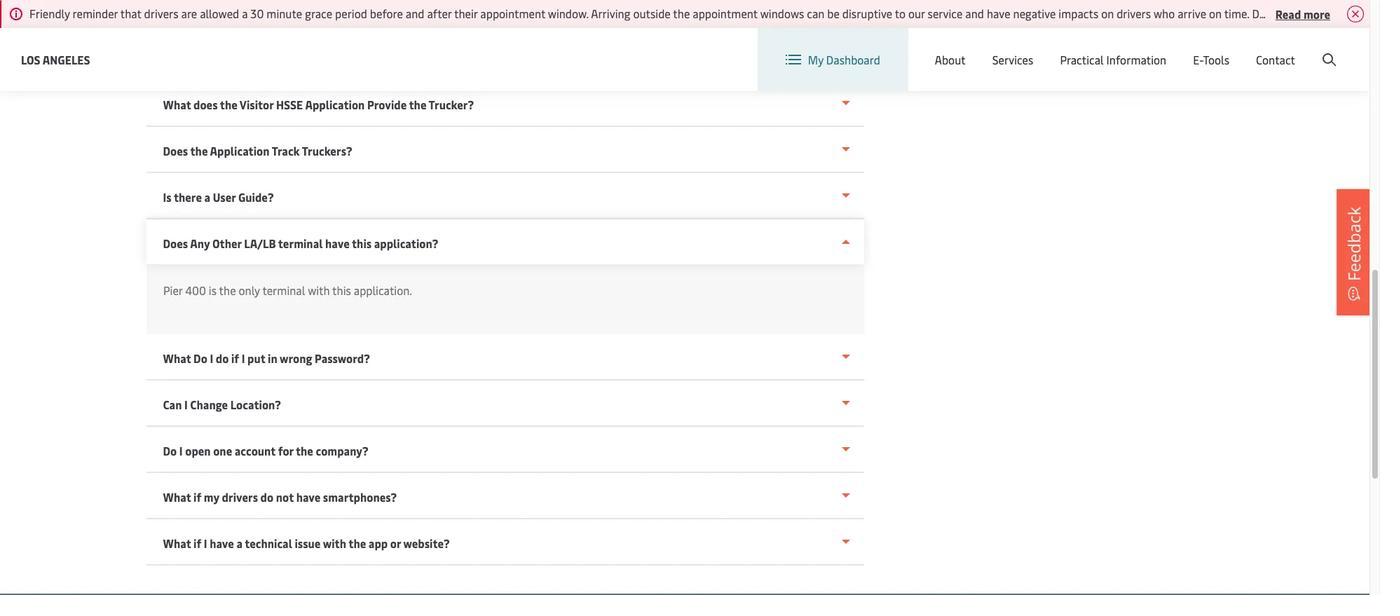 Task type: vqa. For each thing, say whether or not it's contained in the screenshot.
the app at the bottom
yes



Task type: locate. For each thing, give the bounding box(es) containing it.
and left after
[[406, 6, 424, 21]]

a left user
[[205, 189, 211, 205]]

0 horizontal spatial outside
[[633, 6, 671, 21]]

application left track on the left top of page
[[210, 143, 270, 158]]

application
[[306, 97, 365, 112], [210, 143, 270, 158]]

drivers
[[144, 6, 178, 21], [1117, 6, 1151, 21], [222, 489, 258, 505]]

what for what if my drivers do not have smartphones?
[[163, 489, 191, 505]]

terminal right la/lb
[[278, 236, 323, 251]]

e-
[[1193, 52, 1203, 67]]

terminal
[[278, 236, 323, 251], [262, 282, 305, 298]]

arrive right who on the right of the page
[[1178, 6, 1206, 21]]

can
[[807, 6, 825, 21]]

appointment left windows
[[693, 6, 758, 21]]

with down does any other la/lb terminal have this application? on the left of page
[[308, 282, 330, 298]]

can
[[163, 397, 182, 412]]

application right hsse
[[306, 97, 365, 112]]

arrive
[[1178, 6, 1206, 21], [1314, 6, 1342, 21]]

angeles
[[43, 52, 90, 67]]

what does the visitor hsse application provide the trucker?
[[163, 97, 474, 112]]

0 horizontal spatial that
[[120, 6, 141, 21]]

that
[[120, 6, 141, 21], [1290, 6, 1311, 21]]

before
[[370, 6, 403, 21]]

0 vertical spatial this
[[352, 236, 372, 251]]

arrive left close alert image
[[1314, 6, 1342, 21]]

on right impacts
[[1101, 6, 1114, 21]]

1 horizontal spatial do
[[194, 350, 208, 366]]

that right the reminder
[[120, 6, 141, 21]]

pier
[[163, 282, 183, 298]]

1 that from the left
[[120, 6, 141, 21]]

with right issue
[[323, 535, 347, 551]]

and right "service"
[[965, 6, 984, 21]]

drivers for 30
[[144, 6, 178, 21]]

1 vertical spatial with
[[323, 535, 347, 551]]

0 vertical spatial do
[[216, 350, 229, 366]]

1 horizontal spatial do
[[261, 489, 274, 505]]

do left not
[[261, 489, 274, 505]]

service
[[928, 6, 963, 21]]

2 appointment from the left
[[693, 6, 758, 21]]

30
[[250, 6, 264, 21]]

1 horizontal spatial that
[[1290, 6, 1311, 21]]

1 what from the top
[[163, 97, 191, 112]]

services
[[992, 52, 1033, 67]]

0 vertical spatial if
[[232, 350, 239, 366]]

outside right more
[[1345, 6, 1380, 21]]

if inside dropdown button
[[194, 489, 202, 505]]

a left technical
[[237, 535, 243, 551]]

does left any
[[163, 236, 188, 251]]

0 vertical spatial do
[[194, 350, 208, 366]]

login / create account
[[1230, 41, 1343, 56]]

drivers right the 'my'
[[222, 489, 258, 505]]

does up is
[[163, 143, 188, 158]]

what
[[163, 97, 191, 112], [163, 350, 191, 366], [163, 489, 191, 505], [163, 535, 191, 551]]

contact button
[[1256, 28, 1295, 91]]

drivers left are
[[144, 6, 178, 21]]

1 arrive from the left
[[1178, 6, 1206, 21]]

/
[[1259, 41, 1264, 56]]

any
[[190, 236, 210, 251]]

does inside dropdown button
[[163, 236, 188, 251]]

0 horizontal spatial drivers
[[144, 6, 178, 21]]

open
[[186, 443, 211, 458]]

is
[[163, 189, 172, 205]]

what for what if i have a technical issue with the app or website?
[[163, 535, 191, 551]]

have inside dropdown button
[[297, 489, 321, 505]]

2 arrive from the left
[[1314, 6, 1342, 21]]

not
[[276, 489, 294, 505]]

close alert image
[[1347, 6, 1364, 22]]

1 vertical spatial do
[[261, 489, 274, 505]]

feedback button
[[1337, 189, 1372, 315]]

0 vertical spatial does
[[163, 143, 188, 158]]

1 horizontal spatial application
[[306, 97, 365, 112]]

1 horizontal spatial this
[[352, 236, 372, 251]]

1 on from the left
[[1101, 6, 1114, 21]]

2 vertical spatial if
[[194, 535, 202, 551]]

negative
[[1013, 6, 1056, 21]]

is there a user guide? button
[[146, 173, 864, 219]]

put
[[248, 350, 266, 366]]

a inside dropdown button
[[237, 535, 243, 551]]

terminal right only
[[262, 282, 305, 298]]

practical information
[[1060, 52, 1166, 67]]

1 vertical spatial does
[[163, 236, 188, 251]]

1 horizontal spatial arrive
[[1314, 6, 1342, 21]]

trucker?
[[429, 97, 474, 112]]

have right not
[[297, 489, 321, 505]]

0 vertical spatial application
[[306, 97, 365, 112]]

1 does from the top
[[163, 143, 188, 158]]

services button
[[992, 28, 1033, 91]]

terminal inside does any other la/lb terminal have this application? dropdown button
[[278, 236, 323, 251]]

on left time.
[[1209, 6, 1222, 21]]

a
[[242, 6, 248, 21], [205, 189, 211, 205], [237, 535, 243, 551]]

0 vertical spatial terminal
[[278, 236, 323, 251]]

do left open
[[163, 443, 177, 458]]

0 horizontal spatial this
[[332, 282, 351, 298]]

1 horizontal spatial outside
[[1345, 6, 1380, 21]]

2 what from the top
[[163, 350, 191, 366]]

1 vertical spatial this
[[332, 282, 351, 298]]

have left technical
[[210, 535, 234, 551]]

does any other la/lb terminal have this application?
[[163, 236, 439, 251]]

0 horizontal spatial do
[[216, 350, 229, 366]]

if for my
[[194, 489, 202, 505]]

1 vertical spatial application
[[210, 143, 270, 158]]

my dashboard
[[808, 52, 880, 67]]

minute
[[267, 6, 302, 21]]

feedback
[[1342, 206, 1365, 281]]

truckers?
[[302, 143, 353, 158]]

what for what do i do if i put in wrong password?
[[163, 350, 191, 366]]

a left 30
[[242, 6, 248, 21]]

drivers left who on the right of the page
[[1117, 6, 1151, 21]]

0 vertical spatial with
[[308, 282, 330, 298]]

0 horizontal spatial on
[[1101, 6, 1114, 21]]

what do i do if i put in wrong password?
[[163, 350, 370, 366]]

my dashboard button
[[786, 28, 880, 91]]

do up change
[[194, 350, 208, 366]]

grace
[[305, 6, 332, 21]]

wrong
[[280, 350, 313, 366]]

does
[[163, 143, 188, 158], [163, 236, 188, 251]]

1 horizontal spatial and
[[965, 6, 984, 21]]

2 vertical spatial a
[[237, 535, 243, 551]]

does the application track truckers? button
[[146, 127, 864, 173]]

los angeles link
[[21, 51, 90, 68]]

this left application.
[[332, 282, 351, 298]]

0 horizontal spatial application
[[210, 143, 270, 158]]

1 horizontal spatial on
[[1209, 6, 1222, 21]]

do
[[194, 350, 208, 366], [163, 443, 177, 458]]

los
[[21, 52, 40, 67]]

that right drivers
[[1290, 6, 1311, 21]]

what do i do if i put in wrong password? button
[[146, 334, 864, 381]]

with inside dropdown button
[[323, 535, 347, 551]]

outside right arriving
[[633, 6, 671, 21]]

1 horizontal spatial appointment
[[693, 6, 758, 21]]

my
[[204, 489, 220, 505]]

does inside dropdown button
[[163, 143, 188, 158]]

1 vertical spatial terminal
[[262, 282, 305, 298]]

1 vertical spatial do
[[163, 443, 177, 458]]

who
[[1154, 6, 1175, 21]]

1 vertical spatial a
[[205, 189, 211, 205]]

can i change location? button
[[146, 381, 864, 427]]

login
[[1230, 41, 1257, 56]]

1 appointment from the left
[[480, 6, 545, 21]]

only
[[239, 282, 260, 298]]

1 vertical spatial if
[[194, 489, 202, 505]]

1 horizontal spatial drivers
[[222, 489, 258, 505]]

appointment right their
[[480, 6, 545, 21]]

0 horizontal spatial and
[[406, 6, 424, 21]]

more
[[1304, 6, 1330, 21]]

do left put
[[216, 350, 229, 366]]

0 horizontal spatial arrive
[[1178, 6, 1206, 21]]

2 and from the left
[[965, 6, 984, 21]]

3 what from the top
[[163, 489, 191, 505]]

2 does from the top
[[163, 236, 188, 251]]

have up "pier 400 is the only terminal with this application."
[[326, 236, 350, 251]]

about
[[935, 52, 966, 67]]

0 horizontal spatial appointment
[[480, 6, 545, 21]]

with
[[308, 282, 330, 298], [323, 535, 347, 551]]

does for does any other la/lb terminal have this application?
[[163, 236, 188, 251]]

account
[[235, 443, 276, 458]]

if
[[232, 350, 239, 366], [194, 489, 202, 505], [194, 535, 202, 551]]

what if my drivers do not have smartphones?
[[163, 489, 397, 505]]

4 what from the top
[[163, 535, 191, 551]]

account
[[1302, 41, 1343, 56]]

do
[[216, 350, 229, 366], [261, 489, 274, 505]]

does
[[194, 97, 218, 112]]

what inside dropdown button
[[163, 489, 191, 505]]

drivers inside dropdown button
[[222, 489, 258, 505]]

on
[[1101, 6, 1114, 21], [1209, 6, 1222, 21]]

what if my drivers do not have smartphones? button
[[146, 473, 864, 519]]

2 outside from the left
[[1345, 6, 1380, 21]]

time.
[[1224, 6, 1249, 21]]

a inside 'is there a user guide?' dropdown button
[[205, 189, 211, 205]]

this left application?
[[352, 236, 372, 251]]



Task type: describe. For each thing, give the bounding box(es) containing it.
what if i have a technical issue with the app or website? button
[[146, 519, 864, 566]]

global menu button
[[1068, 28, 1177, 70]]

los angeles
[[21, 52, 90, 67]]

0 vertical spatial a
[[242, 6, 248, 21]]

la/lb
[[244, 236, 276, 251]]

switch
[[975, 41, 1008, 56]]

website?
[[404, 535, 450, 551]]

smartphones?
[[323, 489, 397, 505]]

what if i have a technical issue with the app or website?
[[163, 535, 450, 551]]

to
[[895, 6, 906, 21]]

reminder
[[73, 6, 118, 21]]

my
[[808, 52, 823, 67]]

password?
[[315, 350, 370, 366]]

guide?
[[239, 189, 274, 205]]

do inside dropdown button
[[261, 489, 274, 505]]

or
[[391, 535, 401, 551]]

e-tools
[[1193, 52, 1229, 67]]

does for does the application track truckers?
[[163, 143, 188, 158]]

user
[[213, 189, 236, 205]]

switch location
[[975, 41, 1054, 56]]

practical information button
[[1060, 28, 1166, 91]]

2 on from the left
[[1209, 6, 1222, 21]]

read more
[[1275, 6, 1330, 21]]

global menu
[[1099, 41, 1163, 56]]

tools
[[1203, 52, 1229, 67]]

dashboard
[[826, 52, 880, 67]]

friendly
[[29, 6, 70, 21]]

change
[[191, 397, 228, 412]]

impacts
[[1059, 6, 1098, 21]]

switch location button
[[953, 41, 1054, 56]]

there
[[174, 189, 202, 205]]

in
[[268, 350, 278, 366]]

visitor
[[240, 97, 274, 112]]

1 and from the left
[[406, 6, 424, 21]]

information
[[1106, 52, 1166, 67]]

global
[[1099, 41, 1132, 56]]

menu
[[1134, 41, 1163, 56]]

what for what does the visitor hsse application provide the trucker?
[[163, 97, 191, 112]]

one
[[214, 443, 232, 458]]

is there a user guide?
[[163, 189, 274, 205]]

contact
[[1256, 52, 1295, 67]]

be
[[827, 6, 840, 21]]

technical
[[245, 535, 293, 551]]

disruptive
[[842, 6, 892, 21]]

after
[[427, 6, 452, 21]]

2 horizontal spatial drivers
[[1117, 6, 1151, 21]]

this inside dropdown button
[[352, 236, 372, 251]]

have inside dropdown button
[[326, 236, 350, 251]]

provide
[[368, 97, 407, 112]]

company?
[[316, 443, 369, 458]]

is
[[209, 282, 217, 298]]

1 outside from the left
[[633, 6, 671, 21]]

location
[[1011, 41, 1054, 56]]

allowed
[[200, 6, 239, 21]]

about button
[[935, 28, 966, 91]]

windows
[[760, 6, 804, 21]]

i inside dropdown button
[[185, 397, 188, 412]]

have inside dropdown button
[[210, 535, 234, 551]]

do i open one account for the company?
[[163, 443, 369, 458]]

does the application track truckers?
[[163, 143, 353, 158]]

window.
[[548, 6, 589, 21]]

for
[[278, 443, 294, 458]]

period
[[335, 6, 367, 21]]

400
[[185, 282, 206, 298]]

if for i
[[194, 535, 202, 551]]

2 that from the left
[[1290, 6, 1311, 21]]

drivers for smartphones?
[[222, 489, 258, 505]]

pier 400 is the only terminal with this application.
[[163, 282, 412, 298]]

their
[[454, 6, 478, 21]]

friendly reminder that drivers are allowed a 30 minute grace period before and after their appointment window. arriving outside the appointment windows can be disruptive to our service and have negative impacts on drivers who arrive on time. drivers that arrive outside
[[29, 6, 1380, 21]]

does any other la/lb terminal have this application? button
[[146, 219, 864, 264]]

have up 'switch location' button
[[987, 6, 1010, 21]]

0 horizontal spatial do
[[163, 443, 177, 458]]

are
[[181, 6, 197, 21]]

location?
[[231, 397, 281, 412]]

read more button
[[1275, 5, 1330, 22]]

do inside dropdown button
[[216, 350, 229, 366]]

app
[[369, 535, 388, 551]]

issue
[[295, 535, 321, 551]]

do i open one account for the company? button
[[146, 427, 864, 473]]

hsse
[[276, 97, 303, 112]]

drivers
[[1252, 6, 1287, 21]]

login / create account link
[[1204, 28, 1343, 69]]

arriving
[[591, 6, 630, 21]]

application?
[[374, 236, 439, 251]]



